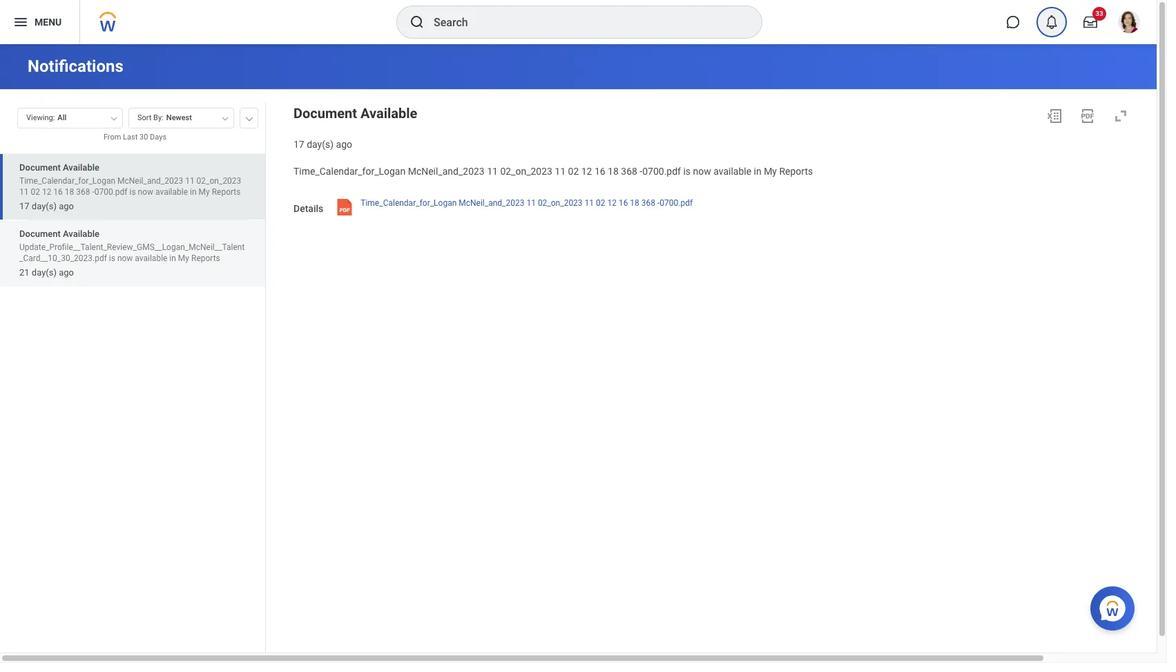 Task type: describe. For each thing, give the bounding box(es) containing it.
reports inside document available time_calendar_for_logan mcneil_and_2023 11 02_on_2023 11 02 12 16 18 368 -0700.pdf is now available in my reports 17 day(s) ago
[[212, 187, 241, 197]]

now inside 'document available update_profile__talent_review_gms__logan_mcneil__talent _card__10_30_2023.pdf is now available in my reports 21 day(s) ago'
[[117, 254, 133, 264]]

02 for time_calendar_for_logan mcneil_and_2023 11 02_on_2023 11 02 12 16 18 368 -0700.pdf is now available in my reports
[[568, 166, 579, 177]]

inbox items list box
[[0, 153, 265, 653]]

all
[[58, 113, 67, 122]]

tab panel inside notifications main content
[[0, 102, 265, 653]]

in inside 'document available update_profile__talent_review_gms__logan_mcneil__talent _card__10_30_2023.pdf is now available in my reports 21 day(s) ago'
[[170, 254, 176, 264]]

document available update_profile__talent_review_gms__logan_mcneil__talent _card__10_30_2023.pdf is now available in my reports 21 day(s) ago
[[19, 229, 245, 278]]

12 for time_calendar_for_logan mcneil_and_2023 11 02_on_2023 11 02 12 16 18 368 -0700.pdf is now available in my reports
[[582, 166, 593, 177]]

time_calendar_for_logan mcneil_and_2023 11 02_on_2023 11 02 12 16 18 368 -0700.pdf
[[361, 198, 693, 208]]

_card__10_30_2023.pdf
[[19, 254, 107, 264]]

sort
[[138, 113, 152, 122]]

view printable version (pdf) image
[[1080, 108, 1097, 124]]

by:
[[153, 113, 164, 122]]

2 horizontal spatial now
[[694, 166, 712, 177]]

menu
[[35, 16, 62, 27]]

368 for time_calendar_for_logan mcneil_and_2023 11 02_on_2023 11 02 12 16 18 368 -0700.pdf is now available in my reports
[[622, 166, 638, 177]]

18 for time_calendar_for_logan mcneil_and_2023 11 02_on_2023 11 02 12 16 18 368 -0700.pdf
[[631, 198, 640, 208]]

mcneil_and_2023 inside document available time_calendar_for_logan mcneil_and_2023 11 02_on_2023 11 02 12 16 18 368 -0700.pdf is now available in my reports 17 day(s) ago
[[117, 176, 183, 186]]

in inside document available time_calendar_for_logan mcneil_and_2023 11 02_on_2023 11 02 12 16 18 368 -0700.pdf is now available in my reports 17 day(s) ago
[[190, 187, 197, 197]]

day(s) inside document available time_calendar_for_logan mcneil_and_2023 11 02_on_2023 11 02 12 16 18 368 -0700.pdf is now available in my reports 17 day(s) ago
[[32, 201, 57, 211]]

time_calendar_for_logan for time_calendar_for_logan mcneil_and_2023 11 02_on_2023 11 02 12 16 18 368 -0700.pdf is now available in my reports
[[294, 166, 406, 177]]

30
[[140, 133, 148, 142]]

fullscreen image
[[1113, 108, 1130, 124]]

inbox large image
[[1084, 15, 1098, 29]]

ago inside 'document available update_profile__talent_review_gms__logan_mcneil__talent _card__10_30_2023.pdf is now available in my reports 21 day(s) ago'
[[59, 268, 74, 278]]

document available
[[294, 105, 418, 122]]

2 horizontal spatial in
[[754, 166, 762, 177]]

ago inside document available region
[[336, 139, 352, 150]]

document available time_calendar_for_logan mcneil_and_2023 11 02_on_2023 11 02 12 16 18 368 -0700.pdf is now available in my reports 17 day(s) ago
[[19, 162, 241, 211]]

2 horizontal spatial is
[[684, 166, 691, 177]]

17 inside document available time_calendar_for_logan mcneil_and_2023 11 02_on_2023 11 02 12 16 18 368 -0700.pdf is now available in my reports 17 day(s) ago
[[19, 201, 29, 211]]

0 vertical spatial available
[[714, 166, 752, 177]]

33
[[1096, 10, 1104, 17]]

21
[[19, 268, 29, 278]]

document available region
[[294, 102, 1135, 151]]

search image
[[409, 14, 426, 30]]

my inside 'document available update_profile__talent_review_gms__logan_mcneil__talent _card__10_30_2023.pdf is now available in my reports 21 day(s) ago'
[[178, 254, 189, 264]]

16 for time_calendar_for_logan mcneil_and_2023 11 02_on_2023 11 02 12 16 18 368 -0700.pdf is now available in my reports
[[595, 166, 606, 177]]

is inside 'document available update_profile__talent_review_gms__logan_mcneil__talent _card__10_30_2023.pdf is now available in my reports 21 day(s) ago'
[[109, 254, 115, 264]]

now inside document available time_calendar_for_logan mcneil_and_2023 11 02_on_2023 11 02 12 16 18 368 -0700.pdf is now available in my reports 17 day(s) ago
[[138, 187, 153, 197]]

12 inside document available time_calendar_for_logan mcneil_and_2023 11 02_on_2023 11 02 12 16 18 368 -0700.pdf is now available in my reports 17 day(s) ago
[[42, 187, 51, 197]]

days
[[150, 133, 167, 142]]

available inside 'document available update_profile__talent_review_gms__logan_mcneil__talent _card__10_30_2023.pdf is now available in my reports 21 day(s) ago'
[[135, 254, 168, 264]]

- for time_calendar_for_logan mcneil_and_2023 11 02_on_2023 11 02 12 16 18 368 -0700.pdf
[[658, 198, 660, 208]]

notifications element
[[1033, 7, 1072, 37]]

02_on_2023 for mcneil_and_2023 11 02_on_2023 11 02 12 16 18 368 -0700.pdf
[[538, 198, 583, 208]]

available for document available time_calendar_for_logan mcneil_and_2023 11 02_on_2023 11 02 12 16 18 368 -0700.pdf is now available in my reports 17 day(s) ago
[[63, 162, 100, 173]]

17 day(s) ago
[[294, 139, 352, 150]]

16 inside document available time_calendar_for_logan mcneil_and_2023 11 02_on_2023 11 02 12 16 18 368 -0700.pdf is now available in my reports 17 day(s) ago
[[53, 187, 63, 197]]

available inside document available time_calendar_for_logan mcneil_and_2023 11 02_on_2023 11 02 12 16 18 368 -0700.pdf is now available in my reports 17 day(s) ago
[[156, 187, 188, 197]]

available for document available
[[361, 105, 418, 122]]

0700.pdf for time_calendar_for_logan mcneil_and_2023 11 02_on_2023 11 02 12 16 18 368 -0700.pdf is now available in my reports
[[643, 166, 681, 177]]

time_calendar_for_logan mcneil_and_2023 11 02_on_2023 11 02 12 16 18 368 -0700.pdf is now available in my reports
[[294, 166, 814, 177]]



Task type: locate. For each thing, give the bounding box(es) containing it.
day(s) right 21
[[32, 268, 57, 278]]

0 vertical spatial 368
[[622, 166, 638, 177]]

0 horizontal spatial 12
[[42, 187, 51, 197]]

1 vertical spatial in
[[190, 187, 197, 197]]

2 vertical spatial ago
[[59, 268, 74, 278]]

1 vertical spatial 12
[[42, 187, 51, 197]]

1 vertical spatial ago
[[59, 201, 74, 211]]

available down document available region
[[714, 166, 752, 177]]

2 vertical spatial 0700.pdf
[[660, 198, 693, 208]]

02_on_2023 inside document available time_calendar_for_logan mcneil_and_2023 11 02_on_2023 11 02 12 16 18 368 -0700.pdf is now available in my reports 17 day(s) ago
[[197, 176, 241, 186]]

reports
[[780, 166, 814, 177], [212, 187, 241, 197], [191, 254, 220, 264]]

12 down time_calendar_for_logan mcneil_and_2023 11 02_on_2023 11 02 12 16 18 368 -0700.pdf is now available in my reports
[[608, 198, 617, 208]]

2 vertical spatial 02
[[596, 198, 606, 208]]

now
[[694, 166, 712, 177], [138, 187, 153, 197], [117, 254, 133, 264]]

document for document available
[[294, 105, 357, 122]]

Search Workday  search field
[[434, 7, 734, 37]]

0 horizontal spatial in
[[170, 254, 176, 264]]

1 horizontal spatial my
[[199, 187, 210, 197]]

document inside document available time_calendar_for_logan mcneil_and_2023 11 02_on_2023 11 02 12 16 18 368 -0700.pdf is now available in my reports 17 day(s) ago
[[19, 162, 61, 173]]

02
[[568, 166, 579, 177], [31, 187, 40, 197], [596, 198, 606, 208]]

now down document available region
[[694, 166, 712, 177]]

is
[[684, 166, 691, 177], [130, 187, 136, 197], [109, 254, 115, 264]]

my
[[764, 166, 777, 177], [199, 187, 210, 197], [178, 254, 189, 264]]

1 horizontal spatial is
[[130, 187, 136, 197]]

available inside region
[[361, 105, 418, 122]]

0 vertical spatial reports
[[780, 166, 814, 177]]

17
[[294, 139, 305, 150], [19, 201, 29, 211]]

18
[[608, 166, 619, 177], [65, 187, 74, 197], [631, 198, 640, 208]]

profile logan mcneil image
[[1119, 11, 1141, 36]]

document up _card__10_30_2023.pdf
[[19, 229, 61, 239]]

1 vertical spatial available
[[63, 162, 100, 173]]

0 horizontal spatial 17
[[19, 201, 29, 211]]

1 horizontal spatial 18
[[608, 166, 619, 177]]

0 horizontal spatial now
[[117, 254, 133, 264]]

document for document available update_profile__talent_review_gms__logan_mcneil__talent _card__10_30_2023.pdf is now available in my reports 21 day(s) ago
[[19, 229, 61, 239]]

2 horizontal spatial 18
[[631, 198, 640, 208]]

mcneil_and_2023 for time_calendar_for_logan mcneil_and_2023 11 02_on_2023 11 02 12 16 18 368 -0700.pdf
[[459, 198, 525, 208]]

ago
[[336, 139, 352, 150], [59, 201, 74, 211], [59, 268, 74, 278]]

16 for time_calendar_for_logan mcneil_and_2023 11 02_on_2023 11 02 12 16 18 368 -0700.pdf
[[619, 198, 628, 208]]

notifications main content
[[0, 44, 1158, 663]]

0 horizontal spatial 368
[[76, 187, 90, 197]]

1 vertical spatial 0700.pdf
[[94, 187, 128, 197]]

1 horizontal spatial 368
[[622, 166, 638, 177]]

time_calendar_for_logan
[[294, 166, 406, 177], [19, 176, 115, 186], [361, 198, 457, 208]]

document down viewing:
[[19, 162, 61, 173]]

1 vertical spatial 02
[[31, 187, 40, 197]]

document up 17 day(s) ago
[[294, 105, 357, 122]]

0 vertical spatial my
[[764, 166, 777, 177]]

is inside document available time_calendar_for_logan mcneil_and_2023 11 02_on_2023 11 02 12 16 18 368 -0700.pdf is now available in my reports 17 day(s) ago
[[130, 187, 136, 197]]

- for time_calendar_for_logan mcneil_and_2023 11 02_on_2023 11 02 12 16 18 368 -0700.pdf is now available in my reports
[[640, 166, 643, 177]]

day(s) inside document available region
[[307, 139, 334, 150]]

0 horizontal spatial 02
[[31, 187, 40, 197]]

17 inside document available region
[[294, 139, 305, 150]]

2 vertical spatial -
[[658, 198, 660, 208]]

0 vertical spatial day(s)
[[307, 139, 334, 150]]

1 vertical spatial my
[[199, 187, 210, 197]]

0 horizontal spatial 16
[[53, 187, 63, 197]]

2 horizontal spatial 368
[[642, 198, 656, 208]]

2 vertical spatial available
[[135, 254, 168, 264]]

is down document available region
[[684, 166, 691, 177]]

from
[[104, 133, 121, 142]]

1 vertical spatial 368
[[76, 187, 90, 197]]

1 vertical spatial available
[[156, 187, 188, 197]]

1 horizontal spatial 17
[[294, 139, 305, 150]]

2 vertical spatial 12
[[608, 198, 617, 208]]

1 horizontal spatial 02
[[568, 166, 579, 177]]

day(s)
[[307, 139, 334, 150], [32, 201, 57, 211], [32, 268, 57, 278]]

16
[[595, 166, 606, 177], [53, 187, 63, 197], [619, 198, 628, 208]]

2 vertical spatial available
[[63, 229, 100, 239]]

0 vertical spatial ago
[[336, 139, 352, 150]]

ago up _card__10_30_2023.pdf
[[59, 201, 74, 211]]

-
[[640, 166, 643, 177], [92, 187, 94, 197], [658, 198, 660, 208]]

368 inside document available time_calendar_for_logan mcneil_and_2023 11 02_on_2023 11 02 12 16 18 368 -0700.pdf is now available in my reports 17 day(s) ago
[[76, 187, 90, 197]]

18 for time_calendar_for_logan mcneil_and_2023 11 02_on_2023 11 02 12 16 18 368 -0700.pdf is now available in my reports
[[608, 166, 619, 177]]

2 vertical spatial in
[[170, 254, 176, 264]]

2 vertical spatial reports
[[191, 254, 220, 264]]

2 vertical spatial 16
[[619, 198, 628, 208]]

0 horizontal spatial 18
[[65, 187, 74, 197]]

tab panel
[[0, 102, 265, 653]]

is down last
[[130, 187, 136, 197]]

now down 30
[[138, 187, 153, 197]]

notifications
[[28, 57, 124, 76]]

more image
[[245, 114, 254, 121]]

0 vertical spatial 18
[[608, 166, 619, 177]]

2 vertical spatial my
[[178, 254, 189, 264]]

02 inside document available time_calendar_for_logan mcneil_and_2023 11 02_on_2023 11 02 12 16 18 368 -0700.pdf is now available in my reports 17 day(s) ago
[[31, 187, 40, 197]]

0700.pdf for time_calendar_for_logan mcneil_and_2023 11 02_on_2023 11 02 12 16 18 368 -0700.pdf
[[660, 198, 693, 208]]

available
[[361, 105, 418, 122], [63, 162, 100, 173], [63, 229, 100, 239]]

now down update_profile__talent_review_gms__logan_mcneil__talent
[[117, 254, 133, 264]]

ago down document available
[[336, 139, 352, 150]]

document for document available time_calendar_for_logan mcneil_and_2023 11 02_on_2023 11 02 12 16 18 368 -0700.pdf is now available in my reports 17 day(s) ago
[[19, 162, 61, 173]]

2 vertical spatial now
[[117, 254, 133, 264]]

0 vertical spatial -
[[640, 166, 643, 177]]

0 vertical spatial document
[[294, 105, 357, 122]]

368 for time_calendar_for_logan mcneil_and_2023 11 02_on_2023 11 02 12 16 18 368 -0700.pdf
[[642, 198, 656, 208]]

document inside region
[[294, 105, 357, 122]]

1 horizontal spatial 16
[[595, 166, 606, 177]]

last
[[123, 133, 138, 142]]

in
[[754, 166, 762, 177], [190, 187, 197, 197], [170, 254, 176, 264]]

2 vertical spatial 18
[[631, 198, 640, 208]]

0 vertical spatial now
[[694, 166, 712, 177]]

details
[[294, 203, 324, 214]]

justify image
[[12, 14, 29, 30]]

0 horizontal spatial is
[[109, 254, 115, 264]]

viewing: all
[[26, 113, 67, 122]]

1 vertical spatial reports
[[212, 187, 241, 197]]

1 vertical spatial document
[[19, 162, 61, 173]]

368
[[622, 166, 638, 177], [76, 187, 90, 197], [642, 198, 656, 208]]

available inside document available time_calendar_for_logan mcneil_and_2023 11 02_on_2023 11 02 12 16 18 368 -0700.pdf is now available in my reports 17 day(s) ago
[[63, 162, 100, 173]]

1 horizontal spatial -
[[640, 166, 643, 177]]

time_calendar_for_logan for time_calendar_for_logan mcneil_and_2023 11 02_on_2023 11 02 12 16 18 368 -0700.pdf
[[361, 198, 457, 208]]

0 horizontal spatial -
[[92, 187, 94, 197]]

02_on_2023
[[501, 166, 553, 177], [197, 176, 241, 186], [538, 198, 583, 208]]

day(s) up _card__10_30_2023.pdf
[[32, 201, 57, 211]]

my inside document available time_calendar_for_logan mcneil_and_2023 11 02_on_2023 11 02 12 16 18 368 -0700.pdf is now available in my reports 17 day(s) ago
[[199, 187, 210, 197]]

1 vertical spatial day(s)
[[32, 201, 57, 211]]

0 vertical spatial 16
[[595, 166, 606, 177]]

18 inside document available time_calendar_for_logan mcneil_and_2023 11 02_on_2023 11 02 12 16 18 368 -0700.pdf is now available in my reports 17 day(s) ago
[[65, 187, 74, 197]]

from last 30 days
[[104, 133, 167, 142]]

reports inside 'document available update_profile__talent_review_gms__logan_mcneil__talent _card__10_30_2023.pdf is now available in my reports 21 day(s) ago'
[[191, 254, 220, 264]]

tab panel containing document available
[[0, 102, 265, 653]]

available for document available update_profile__talent_review_gms__logan_mcneil__talent _card__10_30_2023.pdf is now available in my reports 21 day(s) ago
[[63, 229, 100, 239]]

2 horizontal spatial 16
[[619, 198, 628, 208]]

0 vertical spatial available
[[361, 105, 418, 122]]

02_on_2023 for mcneil_and_2023 11 02_on_2023 11 02 12 16 18 368 -0700.pdf is now available in my reports
[[501, 166, 553, 177]]

0 vertical spatial 17
[[294, 139, 305, 150]]

2 vertical spatial 368
[[642, 198, 656, 208]]

- inside document available time_calendar_for_logan mcneil_and_2023 11 02_on_2023 11 02 12 16 18 368 -0700.pdf is now available in my reports 17 day(s) ago
[[92, 187, 94, 197]]

0 vertical spatial 12
[[582, 166, 593, 177]]

export to excel image
[[1047, 108, 1064, 124]]

1 vertical spatial is
[[130, 187, 136, 197]]

02 for time_calendar_for_logan mcneil_and_2023 11 02_on_2023 11 02 12 16 18 368 -0700.pdf
[[596, 198, 606, 208]]

2 vertical spatial is
[[109, 254, 115, 264]]

0 vertical spatial 02
[[568, 166, 579, 177]]

11
[[487, 166, 498, 177], [555, 166, 566, 177], [185, 176, 195, 186], [19, 187, 29, 197], [527, 198, 536, 208], [585, 198, 594, 208]]

12 up _card__10_30_2023.pdf
[[42, 187, 51, 197]]

1 horizontal spatial 12
[[582, 166, 593, 177]]

mcneil_and_2023
[[408, 166, 485, 177], [117, 176, 183, 186], [459, 198, 525, 208]]

available down update_profile__talent_review_gms__logan_mcneil__talent
[[135, 254, 168, 264]]

ago inside document available time_calendar_for_logan mcneil_and_2023 11 02_on_2023 11 02 12 16 18 368 -0700.pdf is now available in my reports 17 day(s) ago
[[59, 201, 74, 211]]

0 vertical spatial in
[[754, 166, 762, 177]]

newest
[[166, 113, 192, 122]]

available down the days
[[156, 187, 188, 197]]

1 vertical spatial 17
[[19, 201, 29, 211]]

day(s) down document available
[[307, 139, 334, 150]]

0 vertical spatial is
[[684, 166, 691, 177]]

is down update_profile__talent_review_gms__logan_mcneil__talent
[[109, 254, 115, 264]]

17 up _card__10_30_2023.pdf
[[19, 201, 29, 211]]

1 horizontal spatial now
[[138, 187, 153, 197]]

0 horizontal spatial my
[[178, 254, 189, 264]]

2 horizontal spatial 02
[[596, 198, 606, 208]]

1 vertical spatial 18
[[65, 187, 74, 197]]

document
[[294, 105, 357, 122], [19, 162, 61, 173], [19, 229, 61, 239]]

2 horizontal spatial 12
[[608, 198, 617, 208]]

1 vertical spatial now
[[138, 187, 153, 197]]

mcneil_and_2023 for time_calendar_for_logan mcneil_and_2023 11 02_on_2023 11 02 12 16 18 368 -0700.pdf is now available in my reports
[[408, 166, 485, 177]]

day(s) inside 'document available update_profile__talent_review_gms__logan_mcneil__talent _card__10_30_2023.pdf is now available in my reports 21 day(s) ago'
[[32, 268, 57, 278]]

0 vertical spatial 0700.pdf
[[643, 166, 681, 177]]

1 vertical spatial 16
[[53, 187, 63, 197]]

2 vertical spatial document
[[19, 229, 61, 239]]

12
[[582, 166, 593, 177], [42, 187, 51, 197], [608, 198, 617, 208]]

12 up time_calendar_for_logan mcneil_and_2023 11 02_on_2023 11 02 12 16 18 368 -0700.pdf
[[582, 166, 593, 177]]

2 vertical spatial day(s)
[[32, 268, 57, 278]]

sort by: newest
[[138, 113, 192, 122]]

33 button
[[1076, 7, 1107, 37]]

available inside 'document available update_profile__talent_review_gms__logan_mcneil__talent _card__10_30_2023.pdf is now available in my reports 21 day(s) ago'
[[63, 229, 100, 239]]

available
[[714, 166, 752, 177], [156, 187, 188, 197], [135, 254, 168, 264]]

document inside 'document available update_profile__talent_review_gms__logan_mcneil__talent _card__10_30_2023.pdf is now available in my reports 21 day(s) ago'
[[19, 229, 61, 239]]

time_calendar_for_logan inside document available time_calendar_for_logan mcneil_and_2023 11 02_on_2023 11 02 12 16 18 368 -0700.pdf is now available in my reports 17 day(s) ago
[[19, 176, 115, 186]]

2 horizontal spatial -
[[658, 198, 660, 208]]

17 down document available
[[294, 139, 305, 150]]

menu button
[[0, 0, 80, 44]]

2 horizontal spatial my
[[764, 166, 777, 177]]

update_profile__talent_review_gms__logan_mcneil__talent
[[19, 243, 245, 252]]

ago down _card__10_30_2023.pdf
[[59, 268, 74, 278]]

viewing:
[[26, 113, 55, 122]]

1 horizontal spatial in
[[190, 187, 197, 197]]

notifications large image
[[1046, 15, 1059, 29]]

12 for time_calendar_for_logan mcneil_and_2023 11 02_on_2023 11 02 12 16 18 368 -0700.pdf
[[608, 198, 617, 208]]

0700.pdf
[[643, 166, 681, 177], [94, 187, 128, 197], [660, 198, 693, 208]]

0700.pdf inside document available time_calendar_for_logan mcneil_and_2023 11 02_on_2023 11 02 12 16 18 368 -0700.pdf is now available in my reports 17 day(s) ago
[[94, 187, 128, 197]]

1 vertical spatial -
[[92, 187, 94, 197]]



Task type: vqa. For each thing, say whether or not it's contained in the screenshot.
"ago" inside the document available time_calendar_for_logan mcneil_and_2023 11 02_on_2023 11 02 12 16 18 368 -0700.pdf is now available in my reports 17 day(s) ago
yes



